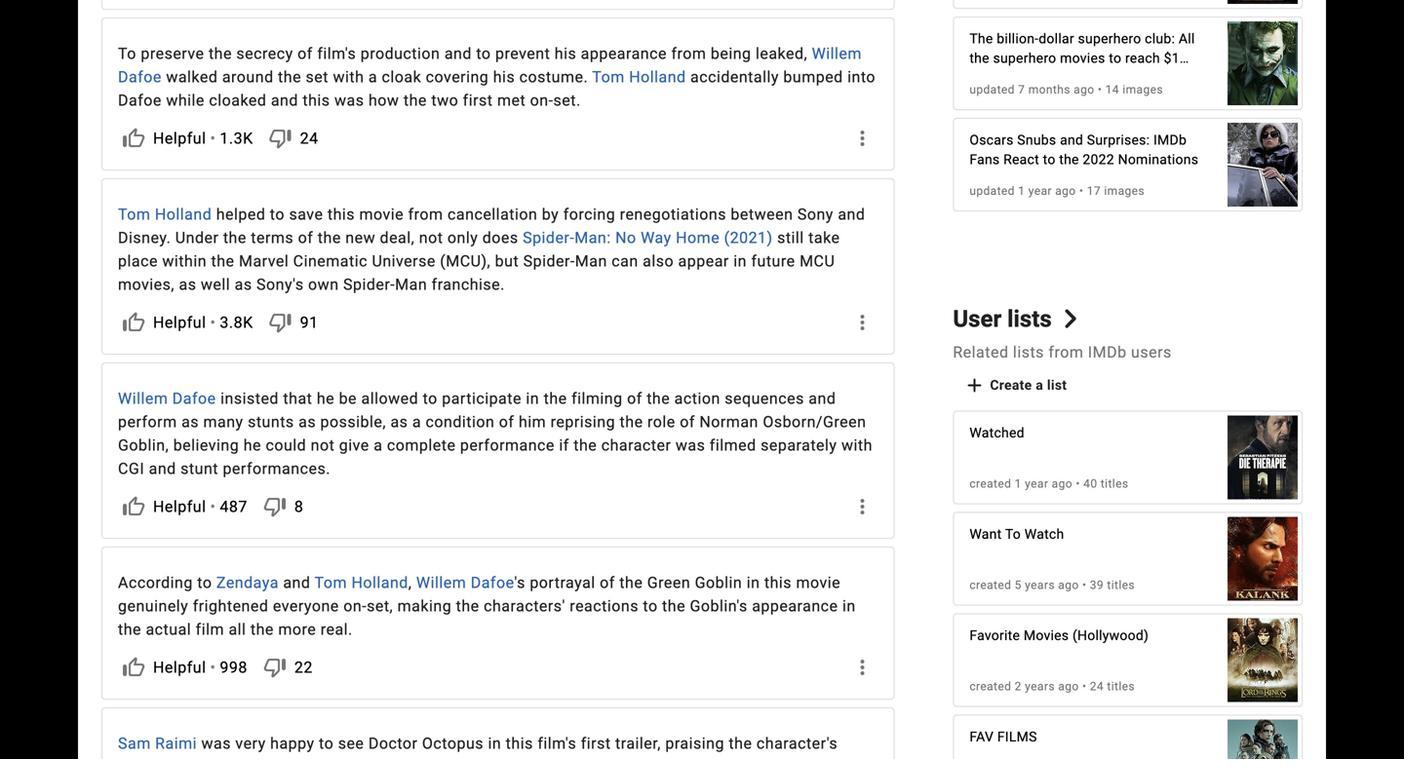 Task type: describe. For each thing, give the bounding box(es) containing it.
2 horizontal spatial from
[[1049, 343, 1084, 362]]

of down action
[[680, 413, 695, 431]]

years for movies
[[1025, 680, 1055, 694]]

films
[[997, 730, 1037, 746]]

the
[[970, 30, 993, 47]]

0 vertical spatial holland
[[629, 68, 686, 86]]

own
[[308, 275, 339, 294]]

bumped
[[783, 68, 843, 86]]

487
[[220, 498, 248, 516]]

0 vertical spatial man
[[575, 252, 607, 271]]

helped
[[216, 205, 266, 224]]

the up reactions
[[620, 574, 643, 592]]

insisted that he be allowed to participate in the filming of the action sequences and perform as many stunts as possible, as a condition of him reprising the role of norman osborn/green goblin, believing he could not give a complete performance if the character was filmed separately with cgi and stunt performances.
[[118, 390, 873, 478]]

is helpful image for helpful • 3.8k
[[122, 311, 145, 334]]

the up him
[[544, 390, 567, 408]]

• left 487 on the left
[[210, 498, 216, 516]]

the up character
[[620, 413, 643, 431]]

nominations
[[1118, 151, 1199, 168]]

tom holland link for walked around the set with a cloak covering his costume.
[[592, 68, 686, 86]]

the up the around
[[209, 44, 232, 63]]

and up everyone
[[283, 574, 311, 592]]

as down within
[[179, 275, 196, 294]]

accidentally bumped into dafoe while cloaked and this was how the two first met on-set.
[[118, 68, 876, 110]]

0 horizontal spatial imdb
[[1088, 343, 1127, 362]]

is not helpful image for 24
[[269, 127, 292, 150]]

0 vertical spatial from
[[671, 44, 706, 63]]

0 vertical spatial his
[[555, 44, 577, 63]]

on- inside accidentally bumped into dafoe while cloaked and this was how the two first met on-set.
[[530, 91, 553, 110]]

39
[[1090, 579, 1104, 592]]

appearance inside was very happy to see doctor octopus in this film's first trailer, praising the character's appearance and tentacle animation while also expressing excitement to see the full film.
[[118, 758, 204, 760]]

helpful • 1.3k
[[153, 129, 253, 148]]

club:
[[1145, 30, 1175, 47]]

of inside 's portrayal of the green goblin in this movie genuinely frightened everyone on-set, making the characters' reactions to the goblin's appearance in the actual film all the more real.
[[600, 574, 615, 592]]

varun dhawan in kalank (2019) image
[[1228, 507, 1298, 611]]

1 vertical spatial images
[[1104, 184, 1145, 198]]

spider-man: no way home (2021) link
[[523, 229, 773, 247]]

1 vertical spatial spider-
[[523, 252, 575, 271]]

a inside button
[[1036, 377, 1044, 394]]

still take place within the marvel cinematic universe (mcu), but spider-man can also appear in future mcu movies, as well as sony's own spider-man franchise.
[[118, 229, 840, 294]]

everyone
[[273, 597, 339, 616]]

was inside insisted that he be allowed to participate in the filming of the action sequences and perform as many stunts as possible, as a condition of him reprising the role of norman osborn/green goblin, believing he could not give a complete performance if the character was filmed separately with cgi and stunt performances.
[[676, 436, 705, 455]]

0 vertical spatial he
[[317, 390, 335, 408]]

0 vertical spatial to
[[118, 44, 136, 63]]

and down goblin, at the left of the page
[[149, 460, 176, 478]]

film's inside was very happy to see doctor octopus in this film's first trailer, praising the character's appearance and tentacle animation while also expressing excitement to see the full film.
[[538, 735, 577, 753]]

while inside accidentally bumped into dafoe while cloaked and this was how the two first met on-set.
[[166, 91, 205, 110]]

was very happy to see doctor octopus in this film's first trailer, praising the character's appearance and tentacle animation while also expressing excitement to see the full film.
[[118, 735, 838, 760]]

1 horizontal spatial 24
[[1090, 680, 1104, 694]]

to up frightened
[[197, 574, 212, 592]]

tom holland
[[118, 205, 212, 224]]

deal,
[[380, 229, 415, 247]]

chevron right inline image
[[1061, 310, 1080, 328]]

share on social media image for 22
[[851, 656, 874, 680]]

dafoe inside "link"
[[118, 68, 162, 86]]

osborn/green
[[763, 413, 866, 431]]

marvel
[[239, 252, 289, 271]]

0 horizontal spatial with
[[333, 68, 364, 86]]

ago inside the billion-dollar superhero club: all the superhero movies to reach $1 billion worldwide updated 7 months ago • 14 images
[[1074, 83, 1095, 96]]

the up film. at the right bottom of the page
[[729, 735, 752, 753]]

allowed
[[361, 390, 418, 408]]

lists for related
[[1013, 343, 1044, 362]]

met
[[497, 91, 526, 110]]

worldwide
[[1011, 69, 1076, 86]]

renegotiations
[[620, 205, 726, 224]]

share on social media image for 24
[[851, 127, 874, 150]]

fans
[[970, 151, 1000, 168]]

the right all
[[251, 621, 274, 639]]

to up animation on the left bottom of the page
[[319, 735, 334, 753]]

the up cinematic on the top
[[318, 229, 341, 247]]

first inside accidentally bumped into dafoe while cloaked and this was how the two first met on-set.
[[463, 91, 493, 110]]

1 for oscars snubs and surprises: imdb fans react to the 2022 nominations
[[1018, 184, 1025, 198]]

liv tyler, sean astin, sean bean, elijah wood, cate blanchett, viggo mortensen, ian mckellen, orlando bloom, billy boyd, dominic monaghan, and john rhys-davies in the lord of the rings: the fellowship of the ring (2001) image
[[1228, 609, 1298, 713]]

share on social media image for 8
[[851, 495, 874, 519]]

this inside 'helped to save this movie from cancellation by forcing renegotiations between sony and disney. under the terms of the new deal, not only does'
[[328, 205, 355, 224]]

as right the well
[[235, 275, 252, 294]]

of up set
[[298, 44, 313, 63]]

walked around the set with a cloak covering his costume. tom holland
[[162, 68, 686, 86]]

two
[[431, 91, 459, 110]]

is not helpful image for 91
[[269, 311, 292, 334]]

the down green
[[662, 597, 686, 616]]

appearance inside 's portrayal of the green goblin in this movie genuinely frightened everyone on-set, making the characters' reactions to the goblin's appearance in the actual film all the more real.
[[752, 597, 838, 616]]

months
[[1029, 83, 1071, 96]]

add image
[[963, 374, 986, 397]]

save
[[289, 205, 323, 224]]

the down "helped"
[[223, 229, 247, 247]]

well
[[201, 275, 230, 294]]

production
[[361, 44, 440, 63]]

that
[[283, 390, 312, 408]]

the right the making
[[456, 597, 479, 616]]

year for oscars snubs and surprises: imdb fans react to the 2022 nominations
[[1029, 184, 1052, 198]]

appear
[[678, 252, 729, 271]]

create a list button
[[953, 368, 1083, 403]]

create
[[990, 377, 1032, 394]]

1.3k
[[220, 129, 253, 148]]

related lists from imdb users
[[953, 343, 1172, 362]]

3.8k
[[220, 313, 253, 332]]

and up osborn/green
[[809, 390, 836, 408]]

filming
[[572, 390, 623, 408]]

2 vertical spatial spider-
[[343, 275, 395, 294]]

and inside 'helped to save this movie from cancellation by forcing renegotiations between sony and disney. under the terms of the new deal, not only does'
[[838, 205, 865, 224]]

• left 998
[[210, 659, 216, 677]]

17
[[1087, 184, 1101, 198]]

oscars
[[970, 132, 1014, 148]]

user
[[953, 305, 1002, 333]]

helpful • 3.8k
[[153, 313, 253, 332]]

to inside insisted that he be allowed to participate in the filming of the action sequences and perform as many stunts as possible, as a condition of him reprising the role of norman osborn/green goblin, believing he could not give a complete performance if the character was filmed separately with cgi and stunt performances.
[[423, 390, 438, 408]]

from inside 'helped to save this movie from cancellation by forcing renegotiations between sony and disney. under the terms of the new deal, not only does'
[[408, 205, 443, 224]]

the inside the still take place within the marvel cinematic universe (mcu), but spider-man can also appear in future mcu movies, as well as sony's own spider-man franchise.
[[211, 252, 235, 271]]

created 5 years ago • 39 titles
[[970, 579, 1135, 592]]

lady gaga in house of gucci (2021) image
[[1228, 113, 1298, 217]]

covering
[[426, 68, 489, 86]]

this inside was very happy to see doctor octopus in this film's first trailer, praising the character's appearance and tentacle animation while also expressing excitement to see the full film.
[[506, 735, 533, 753]]

performance
[[460, 436, 555, 455]]

in inside the still take place within the marvel cinematic universe (mcu), but spider-man can also appear in future mcu movies, as well as sony's own spider-man franchise.
[[734, 252, 747, 271]]

performances.
[[223, 460, 330, 478]]

franchise.
[[432, 275, 505, 294]]

$1
[[1164, 50, 1180, 66]]

0 horizontal spatial superhero
[[993, 50, 1057, 66]]

was inside accidentally bumped into dafoe while cloaked and this was how the two first met on-set.
[[334, 91, 364, 110]]

under
[[175, 229, 219, 247]]

new
[[345, 229, 376, 247]]

movie inside 's portrayal of the green goblin in this movie genuinely frightened everyone on-set, making the characters' reactions to the goblin's appearance in the actual film all the more real.
[[796, 574, 841, 592]]

stunts
[[248, 413, 294, 431]]

• left "39"
[[1082, 579, 1087, 592]]

list
[[1047, 377, 1067, 394]]

characters'
[[484, 597, 565, 616]]

reach
[[1125, 50, 1160, 66]]

the down praising
[[681, 758, 705, 760]]

a up complete
[[412, 413, 421, 431]]

• left 17 on the right top
[[1079, 184, 1084, 198]]

40
[[1084, 477, 1098, 491]]

0 vertical spatial 24
[[300, 129, 318, 148]]

as down that
[[299, 413, 316, 431]]

2 updated from the top
[[970, 184, 1015, 198]]

0 vertical spatial titles
[[1101, 477, 1129, 491]]

0 horizontal spatial tom
[[118, 205, 151, 224]]

praising
[[665, 735, 725, 753]]

character's
[[757, 735, 838, 753]]

• left 3.8k
[[210, 313, 216, 332]]

ago for watched
[[1052, 477, 1073, 491]]

cloak
[[382, 68, 421, 86]]

billion-
[[997, 30, 1039, 47]]

oscars snubs and surprises: imdb fans react to the 2022 nominations
[[970, 132, 1199, 168]]

in inside was very happy to see doctor octopus in this film's first trailer, praising the character's appearance and tentacle animation while also expressing excitement to see the full film.
[[488, 735, 501, 753]]

created for want
[[970, 579, 1012, 592]]

2 horizontal spatial tom
[[592, 68, 625, 86]]

0 horizontal spatial film's
[[317, 44, 356, 63]]

preserve
[[141, 44, 204, 63]]

2 vertical spatial willem dafoe link
[[416, 574, 514, 592]]

making
[[398, 597, 452, 616]]

updated 1 year ago • 17 images
[[970, 184, 1145, 198]]

of up performance
[[499, 413, 514, 431]]

to inside the billion-dollar superhero club: all the superhero movies to reach $1 billion worldwide updated 7 months ago • 14 images
[[1109, 50, 1122, 66]]

dafoe inside accidentally bumped into dafoe while cloaked and this was how the two first met on-set.
[[118, 91, 162, 110]]

frightened
[[193, 597, 269, 616]]

create a list
[[990, 377, 1067, 394]]

in inside insisted that he be allowed to participate in the filming of the action sequences and perform as many stunts as possible, as a condition of him reprising the role of norman osborn/green goblin, believing he could not give a complete performance if the character was filmed separately with cgi and stunt performances.
[[526, 390, 539, 408]]

norman
[[700, 413, 759, 431]]

share on social media image for 91
[[851, 311, 874, 334]]

sam
[[118, 735, 151, 753]]

disney.
[[118, 229, 171, 247]]

also inside was very happy to see doctor octopus in this film's first trailer, praising the character's appearance and tentacle animation while also expressing excitement to see the full film.
[[425, 758, 457, 760]]

ago for favorite movies (hollywood)
[[1058, 680, 1079, 694]]

more
[[278, 621, 316, 639]]

imdb inside oscars snubs and surprises: imdb fans react to the 2022 nominations
[[1154, 132, 1187, 148]]

portrayal
[[530, 574, 596, 592]]

into
[[848, 68, 876, 86]]

created 1 year ago • 40 titles
[[970, 477, 1129, 491]]

many
[[203, 413, 243, 431]]

all
[[229, 621, 246, 639]]

to up covering
[[476, 44, 491, 63]]

user lists
[[953, 305, 1052, 333]]

0 horizontal spatial see
[[338, 735, 364, 753]]

a right give
[[374, 436, 383, 455]]

1 vertical spatial he
[[243, 436, 261, 455]]

and inside accidentally bumped into dafoe while cloaked and this was how the two first met on-set.
[[271, 91, 298, 110]]

the down the genuinely
[[118, 621, 141, 639]]

secrecy
[[236, 44, 293, 63]]

the inside accidentally bumped into dafoe while cloaked and this was how the two first met on-set.
[[404, 91, 427, 110]]

1 vertical spatial man
[[395, 275, 427, 294]]

(2021)
[[724, 229, 773, 247]]

sony
[[798, 205, 834, 224]]

first inside was very happy to see doctor octopus in this film's first trailer, praising the character's appearance and tentacle animation while also expressing excitement to see the full film.
[[581, 735, 611, 753]]

tom holland link for and
[[315, 574, 408, 592]]

this inside 's portrayal of the green goblin in this movie genuinely frightened everyone on-set, making the characters' reactions to the goblin's appearance in the actual film all the more real.
[[764, 574, 792, 592]]

is helpful image
[[122, 495, 145, 519]]

fav films
[[970, 730, 1037, 746]]



Task type: vqa. For each thing, say whether or not it's contained in the screenshot.
Grooberson
no



Task type: locate. For each thing, give the bounding box(es) containing it.
images inside the billion-dollar superhero club: all the superhero movies to reach $1 billion worldwide updated 7 months ago • 14 images
[[1123, 83, 1163, 96]]

set,
[[367, 597, 393, 616]]

this
[[303, 91, 330, 110], [328, 205, 355, 224], [764, 574, 792, 592], [506, 735, 533, 753]]

to
[[476, 44, 491, 63], [1109, 50, 1122, 66], [1043, 151, 1056, 168], [270, 205, 285, 224], [423, 390, 438, 408], [197, 574, 212, 592], [643, 597, 658, 616], [319, 735, 334, 753], [632, 758, 646, 760]]

holland
[[629, 68, 686, 86], [155, 205, 212, 224], [352, 574, 408, 592]]

1 vertical spatial lists
[[1013, 343, 1044, 362]]

is not helpful image for 8
[[263, 495, 287, 519]]

updated left 7
[[970, 83, 1015, 96]]

1 horizontal spatial willem
[[416, 574, 466, 592]]

while down doctor
[[382, 758, 421, 760]]

titles up fav films link
[[1107, 680, 1135, 694]]

0 horizontal spatial his
[[493, 68, 515, 86]]

willem up the making
[[416, 574, 466, 592]]

0 horizontal spatial willem
[[118, 390, 168, 408]]

0 vertical spatial spider-
[[523, 229, 575, 247]]

0 vertical spatial images
[[1123, 83, 1163, 96]]

watch
[[1025, 527, 1064, 543]]

willem dafoe link up perform
[[118, 390, 216, 408]]

1 helpful from the top
[[153, 129, 206, 148]]

1 down the react
[[1018, 184, 1025, 198]]

2 horizontal spatial holland
[[629, 68, 686, 86]]

on- inside 's portrayal of the green goblin in this movie genuinely frightened everyone on-set, making the characters' reactions to the goblin's appearance in the actual film all the more real.
[[344, 597, 367, 616]]

1 vertical spatial share on social media image
[[851, 495, 874, 519]]

while inside was very happy to see doctor octopus in this film's first trailer, praising the character's appearance and tentacle animation while also expressing excitement to see the full film.
[[382, 758, 421, 760]]

0 horizontal spatial not
[[311, 436, 335, 455]]

tom holland link right costume.
[[592, 68, 686, 86]]

1 vertical spatial 24
[[1090, 680, 1104, 694]]

separately
[[761, 436, 837, 455]]

way
[[641, 229, 672, 247]]

holland up "set,"
[[352, 574, 408, 592]]

1 horizontal spatial first
[[581, 735, 611, 753]]

2 horizontal spatial tom holland link
[[592, 68, 686, 86]]

perform
[[118, 413, 177, 431]]

24
[[300, 129, 318, 148], [1090, 680, 1104, 694]]

the right if
[[574, 436, 597, 455]]

1 horizontal spatial film's
[[538, 735, 577, 753]]

1 horizontal spatial was
[[334, 91, 364, 110]]

dafoe
[[118, 68, 162, 86], [118, 91, 162, 110], [172, 390, 216, 408], [471, 574, 514, 592]]

set
[[306, 68, 329, 86]]

is not helpful image right 1.3k
[[269, 127, 292, 150]]

favorite movies (hollywood)
[[970, 628, 1149, 644]]

excitement
[[545, 758, 627, 760]]

0 vertical spatial while
[[166, 91, 205, 110]]

willem up perform
[[118, 390, 168, 408]]

willem dafoe for willem dafoe "link" to the top
[[118, 44, 862, 86]]

as up believing
[[181, 413, 199, 431]]

complete
[[387, 436, 456, 455]]

lists for user
[[1008, 305, 1052, 333]]

be
[[339, 390, 357, 408]]

sequences
[[725, 390, 804, 408]]

the down the
[[970, 50, 990, 66]]

1 vertical spatial willem
[[118, 390, 168, 408]]

0 vertical spatial lists
[[1008, 305, 1052, 333]]

movie
[[359, 205, 404, 224], [796, 574, 841, 592]]

to left reach
[[1109, 50, 1122, 66]]

to inside 'helped to save this movie from cancellation by forcing renegotiations between sony and disney. under the terms of the new deal, not only does'
[[270, 205, 285, 224]]

2 vertical spatial holland
[[352, 574, 408, 592]]

titles for (hollywood)
[[1107, 680, 1135, 694]]

is helpful image left helpful • 1.3k on the top left
[[122, 127, 145, 150]]

• left 14
[[1098, 83, 1102, 96]]

not inside 'helped to save this movie from cancellation by forcing renegotiations between sony and disney. under the terms of the new deal, not only does'
[[419, 229, 443, 247]]

cloaked
[[209, 91, 267, 110]]

year for watched
[[1025, 477, 1049, 491]]

with right set
[[333, 68, 364, 86]]

filmed
[[710, 436, 756, 455]]

the up role
[[647, 390, 670, 408]]

• inside the billion-dollar superhero club: all the superhero movies to reach $1 billion worldwide updated 7 months ago • 14 images
[[1098, 83, 1102, 96]]

is helpful image down "movies,"
[[122, 311, 145, 334]]

to down trailer,
[[632, 758, 646, 760]]

0 vertical spatial willem dafoe link
[[118, 44, 862, 86]]

is helpful image
[[122, 127, 145, 150], [122, 311, 145, 334], [122, 656, 145, 680]]

year
[[1029, 184, 1052, 198], [1025, 477, 1049, 491]]

as down allowed
[[391, 413, 408, 431]]

1 vertical spatial on-
[[344, 597, 367, 616]]

helpful down "movies,"
[[153, 313, 206, 332]]

stunt
[[181, 460, 218, 478]]

1 horizontal spatial he
[[317, 390, 335, 408]]

real.
[[321, 621, 353, 639]]

helpful for helpful • 1.3k
[[153, 129, 206, 148]]

1 horizontal spatial movie
[[796, 574, 841, 592]]

helpful for helpful • 998
[[153, 659, 206, 677]]

the
[[209, 44, 232, 63], [970, 50, 990, 66], [278, 68, 301, 86], [404, 91, 427, 110], [1059, 151, 1079, 168], [223, 229, 247, 247], [318, 229, 341, 247], [211, 252, 235, 271], [544, 390, 567, 408], [647, 390, 670, 408], [620, 413, 643, 431], [574, 436, 597, 455], [620, 574, 643, 592], [456, 597, 479, 616], [662, 597, 686, 616], [118, 621, 141, 639], [251, 621, 274, 639], [729, 735, 752, 753], [681, 758, 705, 760]]

the inside oscars snubs and surprises: imdb fans react to the 2022 nominations
[[1059, 151, 1079, 168]]

could
[[266, 436, 306, 455]]

(hollywood)
[[1073, 628, 1149, 644]]

user lists link
[[953, 305, 1080, 333]]

trailer,
[[615, 735, 661, 753]]

willem dafoe for willem dafoe "link" to the middle
[[118, 390, 216, 408]]

2 vertical spatial tom
[[315, 574, 347, 592]]

want
[[970, 527, 1002, 543]]

• left 1.3k
[[210, 129, 216, 148]]

tom up disney.
[[118, 205, 151, 224]]

0 vertical spatial first
[[463, 91, 493, 110]]

2 is helpful image from the top
[[122, 311, 145, 334]]

ago left "39"
[[1058, 579, 1079, 592]]

0 vertical spatial tom holland link
[[592, 68, 686, 86]]

willem dafoe up perform
[[118, 390, 216, 408]]

willem
[[812, 44, 862, 63], [118, 390, 168, 408], [416, 574, 466, 592]]

1 vertical spatial willem dafoe link
[[118, 390, 216, 408]]

998
[[220, 659, 248, 677]]

was left "how"
[[334, 91, 364, 110]]

his up met
[[493, 68, 515, 86]]

a left list
[[1036, 377, 1044, 394]]

the left 2022
[[1059, 151, 1079, 168]]

was left filmed
[[676, 436, 705, 455]]

superhero
[[1078, 30, 1141, 47], [993, 50, 1057, 66]]

3 created from the top
[[970, 680, 1012, 694]]

doctor
[[369, 735, 418, 753]]

0 horizontal spatial man
[[395, 275, 427, 294]]

2 willem dafoe from the top
[[118, 390, 216, 408]]

1 vertical spatial his
[[493, 68, 515, 86]]

and up take
[[838, 205, 865, 224]]

2 share on social media image from the top
[[851, 656, 874, 680]]

0 vertical spatial on-
[[530, 91, 553, 110]]

ago left 40
[[1052, 477, 1073, 491]]

is not helpful image for 22
[[263, 656, 287, 680]]

created left 5
[[970, 579, 1012, 592]]

this down set
[[303, 91, 330, 110]]

being
[[711, 44, 751, 63]]

not inside insisted that he be allowed to participate in the filming of the action sequences and perform as many stunts as possible, as a condition of him reprising the role of norman osborn/green goblin, believing he could not give a complete performance if the character was filmed separately with cgi and stunt performances.
[[311, 436, 335, 455]]

reactions
[[570, 597, 639, 616]]

favorite
[[970, 628, 1020, 644]]

1 vertical spatial is helpful image
[[122, 311, 145, 334]]

ago for want to watch
[[1058, 579, 1079, 592]]

share on social media image
[[851, 311, 874, 334], [851, 656, 874, 680]]

14
[[1106, 83, 1119, 96]]

the billion-dollar superhero club: all the superhero movies to reach $1 billion worldwide updated 7 months ago • 14 images
[[970, 30, 1195, 96]]

zendaya
[[216, 574, 279, 592]]

tom right costume.
[[592, 68, 625, 86]]

superhero down billion-
[[993, 50, 1057, 66]]

0 horizontal spatial to
[[118, 44, 136, 63]]

8
[[294, 498, 304, 516]]

willem dafoe link up the making
[[416, 574, 514, 592]]

set.
[[553, 91, 581, 110]]

helpful down actual
[[153, 659, 206, 677]]

place
[[118, 252, 158, 271]]

0 vertical spatial is helpful image
[[122, 127, 145, 150]]

created up want
[[970, 477, 1012, 491]]

film.
[[737, 758, 770, 760]]

0 horizontal spatial he
[[243, 436, 261, 455]]

0 vertical spatial willem
[[812, 44, 862, 63]]

2 share on social media image from the top
[[851, 495, 874, 519]]

2 vertical spatial willem
[[416, 574, 466, 592]]

ago left 14
[[1074, 83, 1095, 96]]

leaked,
[[756, 44, 808, 63]]

superhero up the movies
[[1078, 30, 1141, 47]]

1 horizontal spatial not
[[419, 229, 443, 247]]

of inside 'helped to save this movie from cancellation by forcing renegotiations between sony and disney. under the terms of the new deal, not only does'
[[298, 229, 313, 247]]

0 vertical spatial movie
[[359, 205, 404, 224]]

his up costume.
[[555, 44, 577, 63]]

2 vertical spatial from
[[1049, 343, 1084, 362]]

his
[[555, 44, 577, 63], [493, 68, 515, 86]]

was inside was very happy to see doctor octopus in this film's first trailer, praising the character's appearance and tentacle animation while also expressing excitement to see the full film.
[[201, 735, 231, 753]]

helpful for helpful • 3.8k
[[153, 313, 206, 332]]

fav
[[970, 730, 994, 746]]

• left 40
[[1076, 477, 1080, 491]]

the therapy (2023) image
[[1228, 406, 1298, 510]]

3 is helpful image from the top
[[122, 656, 145, 680]]

2 created from the top
[[970, 579, 1012, 592]]

's portrayal of the green goblin in this movie genuinely frightened everyone on-set, making the characters' reactions to the goblin's appearance in the actual film all the more real.
[[118, 574, 856, 639]]

1 vertical spatial titles
[[1107, 579, 1135, 592]]

of right the filming
[[627, 390, 642, 408]]

but
[[495, 252, 519, 271]]

is not helpful image
[[269, 127, 292, 150], [269, 311, 292, 334], [263, 495, 287, 519], [263, 656, 287, 680]]

1 vertical spatial years
[[1025, 680, 1055, 694]]

a up "how"
[[368, 68, 377, 86]]

1 for watched
[[1015, 477, 1022, 491]]

raimi
[[155, 735, 197, 753]]

ago for oscars snubs and surprises: imdb fans react to the 2022 nominations
[[1055, 184, 1076, 198]]

appearance down sam raimi link
[[118, 758, 204, 760]]

year down the react
[[1029, 184, 1052, 198]]

1 updated from the top
[[970, 83, 1015, 96]]

1 share on social media image from the top
[[851, 127, 874, 150]]

0 vertical spatial imdb
[[1154, 132, 1187, 148]]

believing
[[173, 436, 239, 455]]

titles for watch
[[1107, 579, 1135, 592]]

titles right "39"
[[1107, 579, 1135, 592]]

2 vertical spatial created
[[970, 680, 1012, 694]]

spider-man: no way home (2021)
[[523, 229, 773, 247]]

helpful down stunt
[[153, 498, 206, 516]]

1 horizontal spatial also
[[643, 252, 674, 271]]

0 horizontal spatial on-
[[344, 597, 367, 616]]

cancellation
[[448, 205, 538, 224]]

goblin's
[[690, 597, 748, 616]]

cgi
[[118, 460, 144, 478]]

character
[[601, 436, 671, 455]]

1 horizontal spatial from
[[671, 44, 706, 63]]

appearance right the goblin's
[[752, 597, 838, 616]]

helpful for helpful • 487
[[153, 498, 206, 516]]

around
[[222, 68, 274, 86]]

1 vertical spatial first
[[581, 735, 611, 753]]

1 vertical spatial superhero
[[993, 50, 1057, 66]]

1 vertical spatial was
[[676, 436, 705, 455]]

0 horizontal spatial first
[[463, 91, 493, 110]]

condition
[[426, 413, 495, 431]]

the inside the billion-dollar superhero club: all the superhero movies to reach $1 billion worldwide updated 7 months ago • 14 images
[[970, 50, 990, 66]]

terms
[[251, 229, 294, 247]]

1 share on social media image from the top
[[851, 311, 874, 334]]

is helpful image down the genuinely
[[122, 656, 145, 680]]

1 vertical spatial imdb
[[1088, 343, 1127, 362]]

1 vertical spatial with
[[842, 436, 873, 455]]

to down snubs
[[1043, 151, 1056, 168]]

to
[[118, 44, 136, 63], [1005, 527, 1021, 543]]

1 horizontal spatial imdb
[[1154, 132, 1187, 148]]

1 horizontal spatial with
[[842, 436, 873, 455]]

participate
[[442, 390, 522, 408]]

man down universe at top
[[395, 275, 427, 294]]

's
[[514, 574, 525, 592]]

2 helpful from the top
[[153, 313, 206, 332]]

1
[[1018, 184, 1025, 198], [1015, 477, 1022, 491]]

2 vertical spatial titles
[[1107, 680, 1135, 694]]

from down chevron right inline image at top right
[[1049, 343, 1084, 362]]

1 horizontal spatial to
[[1005, 527, 1021, 543]]

is not helpful image left 22
[[263, 656, 287, 680]]

1 willem dafoe from the top
[[118, 44, 862, 86]]

2 years from the top
[[1025, 680, 1055, 694]]

first
[[463, 91, 493, 110], [581, 735, 611, 753]]

24 down (hollywood)
[[1090, 680, 1104, 694]]

imdb up nominations
[[1154, 132, 1187, 148]]

ago left 17 on the right top
[[1055, 184, 1076, 198]]

to inside 's portrayal of the green goblin in this movie genuinely frightened everyone on-set, making the characters' reactions to the goblin's appearance in the actual film all the more real.
[[643, 597, 658, 616]]

3 helpful from the top
[[153, 498, 206, 516]]

• down favorite movies (hollywood)
[[1082, 680, 1087, 694]]

is not helpful image left 91
[[269, 311, 292, 334]]

1 horizontal spatial tom
[[315, 574, 347, 592]]

1 vertical spatial updated
[[970, 184, 1015, 198]]

to up 'condition'
[[423, 390, 438, 408]]

zendaya link
[[216, 574, 279, 592]]

is helpful image for helpful • 998
[[122, 656, 145, 680]]

,
[[408, 574, 412, 592]]

users
[[1131, 343, 1172, 362]]

1 horizontal spatial see
[[651, 758, 677, 760]]

to inside oscars snubs and surprises: imdb fans react to the 2022 nominations
[[1043, 151, 1056, 168]]

helpful left 1.3k
[[153, 129, 206, 148]]

1 vertical spatial tom holland link
[[118, 205, 212, 224]]

is helpful image for helpful • 1.3k
[[122, 127, 145, 150]]

octopus
[[422, 735, 484, 753]]

images
[[1123, 83, 1163, 96], [1104, 184, 1145, 198]]

heath ledger in the dark knight (2008) image
[[1228, 11, 1298, 115]]

0 horizontal spatial also
[[425, 758, 457, 760]]

1 vertical spatial also
[[425, 758, 457, 760]]

genuinely
[[118, 597, 188, 616]]

from up deal,
[[408, 205, 443, 224]]

2022
[[1083, 151, 1115, 168]]

1 horizontal spatial his
[[555, 44, 577, 63]]

0 horizontal spatial tom holland link
[[118, 205, 212, 224]]

0 vertical spatial share on social media image
[[851, 127, 874, 150]]

2 horizontal spatial appearance
[[752, 597, 838, 616]]

cinematic
[[293, 252, 368, 271]]

prevent
[[495, 44, 550, 63]]

updated inside the billion-dollar superhero club: all the superhero movies to reach $1 billion worldwide updated 7 months ago • 14 images
[[970, 83, 1015, 96]]

want to watch
[[970, 527, 1064, 543]]

1 years from the top
[[1025, 579, 1055, 592]]

imdb left users
[[1088, 343, 1127, 362]]

year up watch
[[1025, 477, 1049, 491]]

0 vertical spatial not
[[419, 229, 443, 247]]

1 vertical spatial tom
[[118, 205, 151, 224]]

1 vertical spatial see
[[651, 758, 677, 760]]

spider- down universe at top
[[343, 275, 395, 294]]

0 vertical spatial share on social media image
[[851, 311, 874, 334]]

watched
[[970, 425, 1025, 441]]

and inside was very happy to see doctor octopus in this film's first trailer, praising the character's appearance and tentacle animation while also expressing excitement to see the full film.
[[208, 758, 236, 760]]

with down osborn/green
[[842, 436, 873, 455]]

movie inside 'helped to save this movie from cancellation by forcing renegotiations between sony and disney. under the terms of the new deal, not only does'
[[359, 205, 404, 224]]

1 horizontal spatial superhero
[[1078, 30, 1141, 47]]

happy
[[270, 735, 315, 753]]

and up covering
[[445, 44, 472, 63]]

years
[[1025, 579, 1055, 592], [1025, 680, 1055, 694]]

tom up everyone
[[315, 574, 347, 592]]

1 vertical spatial holland
[[155, 205, 212, 224]]

within
[[162, 252, 207, 271]]

with inside insisted that he be allowed to participate in the filming of the action sequences and perform as many stunts as possible, as a condition of him reprising the role of norman osborn/green goblin, believing he could not give a complete performance if the character was filmed separately with cgi and stunt performances.
[[842, 436, 873, 455]]

share on social media image down into
[[851, 127, 874, 150]]

0 vertical spatial was
[[334, 91, 364, 110]]

to left 'preserve'
[[118, 44, 136, 63]]

on- down costume.
[[530, 91, 553, 110]]

and down the around
[[271, 91, 298, 110]]

1 created from the top
[[970, 477, 1012, 491]]

0 horizontal spatial holland
[[155, 205, 212, 224]]

0 horizontal spatial while
[[166, 91, 205, 110]]

ago
[[1074, 83, 1095, 96], [1055, 184, 1076, 198], [1052, 477, 1073, 491], [1058, 579, 1079, 592], [1058, 680, 1079, 694]]

1 vertical spatial share on social media image
[[851, 656, 874, 680]]

helped to save this movie from cancellation by forcing renegotiations between sony and disney. under the terms of the new deal, not only does
[[118, 205, 865, 247]]

future
[[751, 252, 795, 271]]

1 vertical spatial to
[[1005, 527, 1021, 543]]

1 is helpful image from the top
[[122, 127, 145, 150]]

years for to
[[1025, 579, 1055, 592]]

all
[[1179, 30, 1195, 47]]

the left set
[[278, 68, 301, 86]]

0 vertical spatial superhero
[[1078, 30, 1141, 47]]

years right 5
[[1025, 579, 1055, 592]]

the up the well
[[211, 252, 235, 271]]

0 horizontal spatial from
[[408, 205, 443, 224]]

1 vertical spatial willem dafoe
[[118, 390, 216, 408]]

also inside the still take place within the marvel cinematic universe (mcu), but spider-man can also appear in future mcu movies, as well as sony's own spider-man franchise.
[[643, 252, 674, 271]]

created for favorite
[[970, 680, 1012, 694]]

see down trailer,
[[651, 758, 677, 760]]

1 vertical spatial while
[[382, 758, 421, 760]]

share on social media image
[[851, 127, 874, 150], [851, 495, 874, 519]]

1 horizontal spatial appearance
[[581, 44, 667, 63]]

0 vertical spatial created
[[970, 477, 1012, 491]]

of up reactions
[[600, 574, 615, 592]]

see up animation on the left bottom of the page
[[338, 735, 364, 753]]

this inside accidentally bumped into dafoe while cloaked and this was how the two first met on-set.
[[303, 91, 330, 110]]

4 helpful from the top
[[153, 659, 206, 677]]

images right 17 on the right top
[[1104, 184, 1145, 198]]

1 horizontal spatial man
[[575, 252, 607, 271]]

1 vertical spatial 1
[[1015, 477, 1022, 491]]

to right want
[[1005, 527, 1021, 543]]

willem dafoe link up met
[[118, 44, 862, 86]]

holland up the under
[[155, 205, 212, 224]]

and inside oscars snubs and surprises: imdb fans react to the 2022 nominations
[[1060, 132, 1084, 148]]

years right 2
[[1025, 680, 1055, 694]]

titles right 40
[[1101, 477, 1129, 491]]

0 vertical spatial appearance
[[581, 44, 667, 63]]

0 horizontal spatial was
[[201, 735, 231, 753]]



